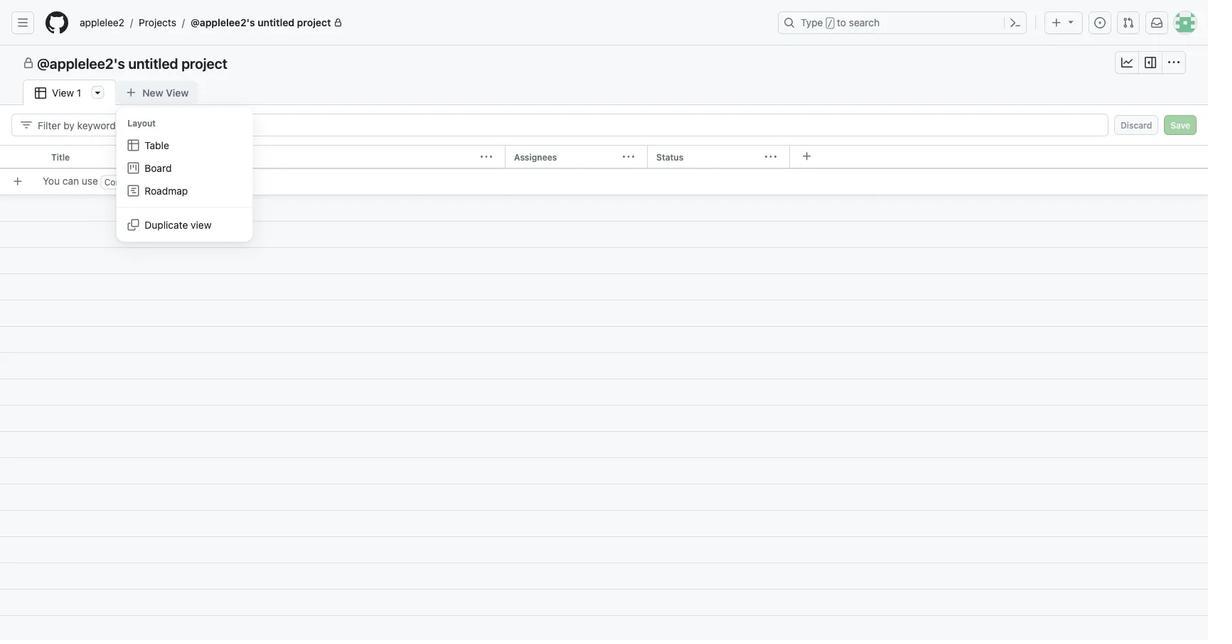 Task type: describe. For each thing, give the bounding box(es) containing it.
1 horizontal spatial /
[[182, 17, 185, 28]]

/ for type
[[828, 18, 833, 28]]

homepage image
[[46, 11, 68, 34]]

you can use control + space
[[43, 175, 170, 188]]

save button
[[1164, 115, 1197, 135]]

duplicate view menu item
[[122, 214, 247, 236]]

layout group
[[116, 134, 253, 202]]

view options for view 1 image
[[92, 87, 103, 98]]

title column header
[[43, 145, 511, 169]]

new view menu
[[116, 107, 253, 242]]

region containing table
[[116, 107, 253, 242]]

search
[[849, 17, 880, 28]]

0 horizontal spatial sc 9kayk9 0 image
[[23, 58, 34, 69]]

projects link
[[133, 11, 182, 34]]

discard button
[[1114, 115, 1159, 135]]

copy image
[[127, 219, 139, 231]]

row containing title
[[0, 145, 1208, 169]]

@applelee2's inside project navigation
[[37, 55, 125, 71]]

board menu item
[[122, 157, 247, 180]]

project inside navigation
[[181, 55, 227, 71]]

you
[[43, 175, 60, 187]]

@applelee2's inside list
[[191, 17, 255, 28]]

tab list containing new view
[[23, 80, 221, 106]]

roadmap
[[145, 185, 188, 197]]

title column options image
[[481, 151, 492, 163]]

duplicate view
[[145, 219, 212, 231]]

to
[[837, 17, 846, 28]]

@applelee2's untitled project inside list
[[191, 17, 331, 28]]

sc 9kayk9 0 image inside view filters region
[[21, 119, 32, 131]]

space
[[145, 178, 170, 188]]

roadmap menu item
[[122, 180, 247, 202]]

create new item or add existing item image
[[12, 176, 23, 187]]

control
[[104, 178, 134, 188]]

lock image
[[334, 18, 342, 27]]

assignees column options image
[[623, 151, 634, 163]]

@applelee2's untitled project inside project navigation
[[37, 55, 227, 71]]

1
[[77, 87, 81, 99]]

assignees column header
[[505, 145, 653, 169]]

untitled inside project navigation
[[128, 55, 178, 71]]

can
[[62, 175, 79, 187]]

status column header
[[647, 145, 795, 169]]

/ for applelee2
[[130, 17, 133, 28]]

use
[[82, 175, 98, 187]]

table image
[[127, 140, 139, 151]]

notifications image
[[1151, 17, 1163, 28]]



Task type: vqa. For each thing, say whether or not it's contained in the screenshot.
Layout
yes



Task type: locate. For each thing, give the bounding box(es) containing it.
2 horizontal spatial /
[[828, 18, 833, 28]]

git pull request image
[[1123, 17, 1134, 28]]

row
[[0, 145, 1208, 169]]

0 horizontal spatial project
[[181, 55, 227, 71]]

project up new view
[[181, 55, 227, 71]]

applelee2 link
[[74, 11, 130, 34]]

0 vertical spatial @applelee2's
[[191, 17, 255, 28]]

view filters region
[[11, 114, 1197, 137]]

sc 9kayk9 0 image left view 1
[[35, 87, 46, 99]]

2 view from the left
[[52, 87, 74, 99]]

untitled
[[258, 17, 295, 28], [128, 55, 178, 71]]

0 horizontal spatial view
[[52, 87, 74, 99]]

1 vertical spatial @applelee2's
[[37, 55, 125, 71]]

view left 1
[[52, 87, 74, 99]]

save
[[1171, 120, 1191, 130]]

view
[[191, 219, 212, 231]]

projects
[[139, 17, 176, 28]]

untitled inside list
[[258, 17, 295, 28]]

applelee2
[[80, 17, 124, 28]]

you can use row
[[6, 169, 1208, 195]]

0 horizontal spatial @applelee2's
[[37, 55, 125, 71]]

tab list
[[23, 80, 221, 106]]

view right new
[[166, 87, 189, 99]]

list
[[74, 11, 770, 34]]

1 vertical spatial @applelee2's untitled project
[[37, 55, 227, 71]]

command palette image
[[1010, 17, 1021, 28]]

sc 9kayk9 0 image inside view 1 link
[[35, 87, 46, 99]]

0 vertical spatial untitled
[[258, 17, 295, 28]]

/ right projects
[[182, 17, 185, 28]]

@applelee2's untitled project link
[[185, 11, 348, 34]]

1 horizontal spatial sc 9kayk9 0 image
[[1122, 57, 1133, 68]]

1 vertical spatial untitled
[[128, 55, 178, 71]]

project navigation
[[0, 46, 1208, 80]]

Start typing to create a draft, or type hashtag to select a repository text field
[[28, 169, 1208, 195]]

project
[[297, 17, 331, 28], [181, 55, 227, 71]]

1 view from the left
[[166, 87, 189, 99]]

sc 9kayk9 0 image up view 1 link
[[23, 58, 34, 69]]

type
[[801, 17, 823, 28]]

sc 9kayk9 0 image down git pull request icon
[[1122, 57, 1133, 68]]

1 horizontal spatial @applelee2's
[[191, 17, 255, 28]]

triangle down image
[[1065, 16, 1077, 27]]

assignees
[[514, 152, 557, 162]]

/
[[130, 17, 133, 28], [182, 17, 185, 28], [828, 18, 833, 28]]

@applelee2's untitled project
[[191, 17, 331, 28], [37, 55, 227, 71]]

discard
[[1121, 120, 1152, 130]]

board
[[145, 162, 172, 174]]

issue opened image
[[1095, 17, 1106, 28]]

0 horizontal spatial untitled
[[128, 55, 178, 71]]

sc 9kayk9 0 image down view 1 link
[[21, 119, 32, 131]]

project image
[[127, 163, 139, 174]]

table menu item
[[122, 134, 247, 157]]

project roadmap image
[[127, 185, 139, 197]]

@applelee2's
[[191, 17, 255, 28], [37, 55, 125, 71]]

you can use tab panel
[[0, 105, 1208, 641]]

type / to search
[[801, 17, 880, 28]]

new
[[142, 87, 163, 99]]

duplicate
[[145, 219, 188, 231]]

new view button
[[116, 81, 198, 104]]

1 horizontal spatial project
[[297, 17, 331, 28]]

sc 9kayk9 0 image
[[1145, 57, 1156, 68], [1168, 57, 1180, 68], [35, 87, 46, 99], [21, 119, 32, 131]]

@applelee2's right projects
[[191, 17, 255, 28]]

1 horizontal spatial view
[[166, 87, 189, 99]]

untitled left lock icon
[[258, 17, 295, 28]]

Filter by keyword or by field field
[[38, 115, 1097, 136]]

/ left to
[[828, 18, 833, 28]]

new view
[[142, 87, 189, 99]]

view inside popup button
[[166, 87, 189, 99]]

0 horizontal spatial /
[[130, 17, 133, 28]]

title
[[51, 152, 70, 162]]

@applelee2's up 1
[[37, 55, 125, 71]]

table
[[145, 139, 169, 151]]

layout
[[127, 118, 156, 128]]

view 1
[[52, 87, 81, 99]]

applelee2 / projects /
[[80, 17, 185, 28]]

/ inside type / to search
[[828, 18, 833, 28]]

0 vertical spatial project
[[297, 17, 331, 28]]

project left lock icon
[[297, 17, 331, 28]]

/ left projects
[[130, 17, 133, 28]]

column header
[[0, 145, 43, 169]]

1 horizontal spatial untitled
[[258, 17, 295, 28]]

sc 9kayk9 0 image up save
[[1168, 57, 1180, 68]]

0 vertical spatial @applelee2's untitled project
[[191, 17, 331, 28]]

plus image
[[1051, 17, 1063, 28]]

you can use grid
[[0, 145, 1208, 641]]

list containing applelee2 / projects /
[[74, 11, 770, 34]]

status column options image
[[765, 151, 777, 163]]

sc 9kayk9 0 image down notifications image
[[1145, 57, 1156, 68]]

+
[[137, 178, 142, 188]]

sc 9kayk9 0 image
[[1122, 57, 1133, 68], [23, 58, 34, 69]]

region
[[116, 107, 253, 242]]

untitled up new
[[128, 55, 178, 71]]

status
[[656, 152, 684, 162]]

view 1 link
[[23, 80, 116, 106]]

project inside list
[[297, 17, 331, 28]]

view
[[166, 87, 189, 99], [52, 87, 74, 99]]

1 vertical spatial project
[[181, 55, 227, 71]]

column header inside the "you can use" grid
[[0, 145, 43, 169]]

add field image
[[802, 151, 813, 162]]



